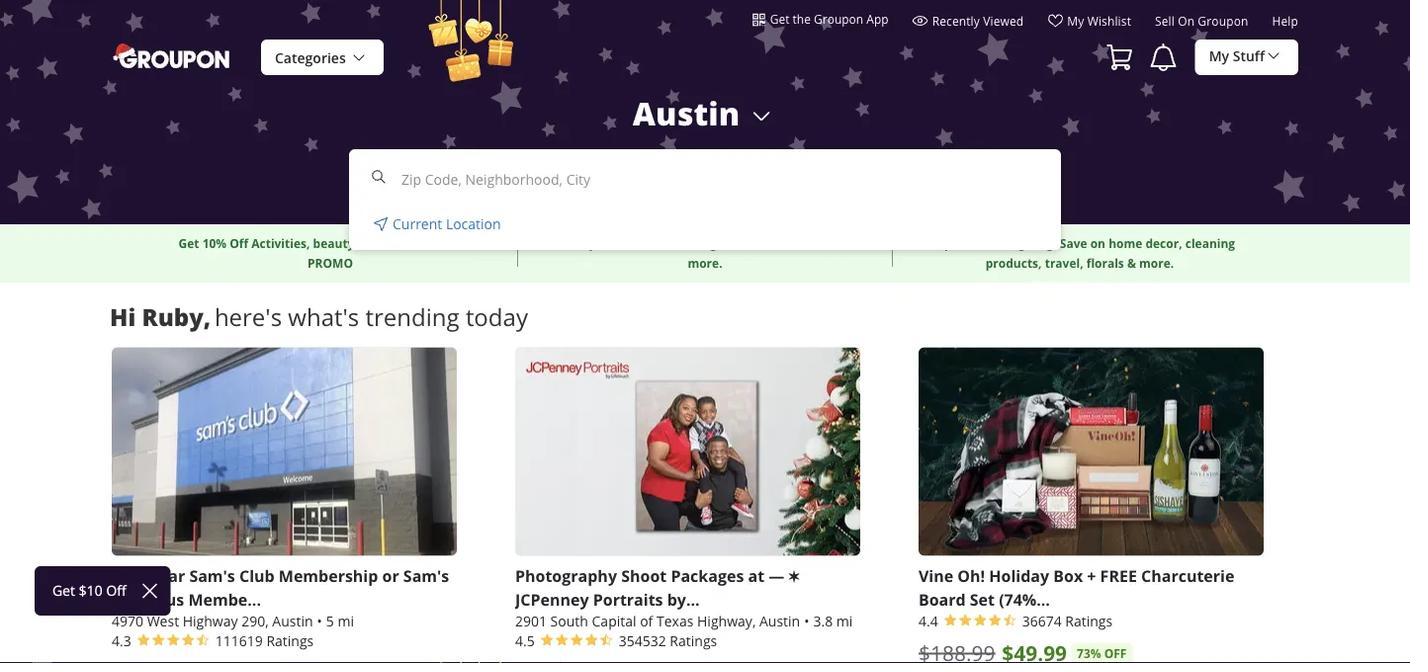 Task type: locate. For each thing, give the bounding box(es) containing it.
2 horizontal spatial groupon
[[1198, 13, 1249, 29]]

& right flowers
[[851, 235, 860, 252]]

more. inside prep for thanksgiving! save on home decor, cleaning products, travel, florals & more.
[[1140, 255, 1174, 272]]

wishlist
[[1088, 13, 1132, 29]]

get inside get 10% off activities, beauty, and more. use code promo
[[179, 235, 199, 252]]

on left gifts,
[[692, 235, 707, 252]]

0 vertical spatial get
[[770, 11, 790, 27]]

more. down current
[[387, 235, 421, 252]]

groupon for the
[[814, 11, 864, 27]]

club up 4970
[[112, 589, 147, 611]]

on
[[1178, 13, 1195, 29], [692, 235, 707, 252], [1091, 235, 1106, 252]]

get left "10%"
[[179, 235, 199, 252]]

2 save from the left
[[1060, 235, 1088, 252]]

my for my stuff
[[1210, 47, 1230, 65]]

west
[[147, 612, 179, 630]]

save for more.
[[662, 235, 689, 252]]

0 vertical spatial club
[[239, 565, 275, 587]]

vine
[[919, 565, 954, 587]]

1 horizontal spatial sam's
[[403, 565, 449, 587]]

sam's right or
[[403, 565, 449, 587]]

2 horizontal spatial austin
[[760, 612, 800, 630]]

mi right 3.8 at the bottom right of the page
[[837, 612, 853, 630]]

&
[[851, 235, 860, 252], [1128, 255, 1137, 272]]

0 vertical spatial my
[[1068, 13, 1085, 29]]

or
[[382, 565, 399, 587]]

ratings down '290,'
[[267, 632, 314, 650]]

sell on groupon link
[[1155, 13, 1249, 37]]

0 vertical spatial &
[[851, 235, 860, 252]]

1 save from the left
[[662, 235, 689, 252]]

111619
[[215, 632, 263, 650]]

highway,
[[697, 612, 756, 630]]

1 horizontal spatial save
[[1060, 235, 1088, 252]]

groupon
[[814, 11, 864, 27], [1198, 13, 1249, 29], [712, 162, 770, 180]]

holiday
[[990, 565, 1050, 587]]

gifts,
[[710, 235, 740, 252]]

1 horizontal spatial get
[[770, 11, 790, 27]]

sam's
[[189, 565, 235, 587], [403, 565, 449, 587]]

2 sam's from the left
[[403, 565, 449, 587]]

0 horizontal spatial &
[[851, 235, 860, 252]]

•
[[317, 612, 322, 630], [804, 612, 810, 630]]

groupon for on
[[1198, 13, 1249, 29]]

1 horizontal spatial ratings
[[670, 632, 717, 650]]

mi right 5
[[338, 612, 354, 630]]

app
[[867, 11, 889, 27]]

my stuff
[[1210, 47, 1265, 65]]

austin
[[633, 92, 740, 135], [272, 612, 313, 630], [760, 612, 800, 630]]

on right sell
[[1178, 13, 1195, 29]]

1 horizontal spatial austin
[[633, 92, 740, 135]]

ratings
[[1066, 612, 1113, 630], [267, 632, 314, 650], [670, 632, 717, 650]]

of
[[640, 612, 653, 630]]

packages
[[671, 565, 744, 587]]

austin inside photography shoot packages at — ✶ jcpenney portraits by... 2901 south capital of texas highway, austin • 3.8 mi
[[760, 612, 800, 630]]

0 horizontal spatial austin
[[272, 612, 313, 630]]

activities,
[[743, 235, 800, 252]]

1 horizontal spatial more.
[[688, 255, 723, 272]]

my stuff button
[[1196, 39, 1299, 75]]

1 horizontal spatial &
[[1128, 255, 1137, 272]]

0 horizontal spatial on
[[692, 235, 707, 252]]

save right here!
[[662, 235, 689, 252]]

2 horizontal spatial on
[[1178, 13, 1195, 29]]

on inside prep for thanksgiving! save on home decor, cleaning products, travel, florals & more.
[[1091, 235, 1106, 252]]

mi
[[338, 612, 354, 630], [837, 612, 853, 630]]

more. down gifts,
[[688, 255, 723, 272]]

& inside holidays are here! save on gifts, activities, flowers & more.
[[851, 235, 860, 252]]

0 horizontal spatial mi
[[338, 612, 354, 630]]

today
[[466, 301, 528, 333]]

+
[[1087, 565, 1097, 587]]

1 horizontal spatial my
[[1210, 47, 1230, 65]]

trending
[[366, 301, 460, 333]]

more. down decor,
[[1140, 255, 1174, 272]]

2 • from the left
[[804, 612, 810, 630]]

my left stuff
[[1210, 47, 1230, 65]]

save inside prep for thanksgiving! save on home decor, cleaning products, travel, florals & more.
[[1060, 235, 1088, 252]]

photography
[[515, 565, 617, 587]]

austin up '111619 ratings'
[[272, 612, 313, 630]]

ratings for photography shoot packages at — ✶ jcpenney portraits by...
[[670, 632, 717, 650]]

• left 3.8 at the bottom right of the page
[[804, 612, 810, 630]]

membe...
[[188, 589, 261, 611]]

notifications inbox image
[[1148, 42, 1180, 73]]

location
[[446, 215, 501, 233]]

groupon up my stuff
[[1198, 13, 1249, 29]]

0 horizontal spatial sam's
[[189, 565, 235, 587]]

categories button
[[261, 40, 384, 76]]

on inside holidays are here! save on gifts, activities, flowers & more.
[[692, 235, 707, 252]]

vine oh! holiday box + free charcuterie board set (74%...
[[919, 565, 1235, 611]]

1 horizontal spatial club
[[239, 565, 275, 587]]

search groupon
[[665, 162, 770, 180]]

2 mi from the left
[[837, 612, 853, 630]]

0 horizontal spatial club
[[112, 589, 147, 611]]

290,
[[242, 612, 269, 630]]

jcpenney
[[515, 589, 589, 611]]

code
[[450, 235, 482, 252]]

0 horizontal spatial get
[[179, 235, 199, 252]]

hi ruby, here's what's trending today
[[110, 301, 528, 333]]

Search Groupon search field
[[349, 151, 1061, 193]]

austin up search
[[633, 92, 740, 135]]

club
[[239, 565, 275, 587], [112, 589, 147, 611]]

austin left 3.8 at the bottom right of the page
[[760, 612, 800, 630]]

what's
[[288, 301, 359, 333]]

save for travel,
[[1060, 235, 1088, 252]]

1 mi from the left
[[338, 612, 354, 630]]

36674
[[1023, 612, 1062, 630]]

more. inside holidays are here! save on gifts, activities, flowers & more.
[[688, 255, 723, 272]]

sam's up membe...
[[189, 565, 235, 587]]

10%
[[202, 235, 227, 252]]

the
[[793, 11, 811, 27]]

categories
[[275, 49, 346, 67]]

groupon right the the on the top right of the page
[[814, 11, 864, 27]]

2 horizontal spatial ratings
[[1066, 612, 1113, 630]]

1 vertical spatial my
[[1210, 47, 1230, 65]]

my left wishlist
[[1068, 13, 1085, 29]]

—
[[769, 565, 785, 587]]

off
[[1105, 646, 1127, 663]]

ratings up 73%
[[1066, 612, 1113, 630]]

0 horizontal spatial my
[[1068, 13, 1085, 29]]

• left 5
[[317, 612, 322, 630]]

0 horizontal spatial more.
[[387, 235, 421, 252]]

& down home
[[1128, 255, 1137, 272]]

holidays are here! save on gifts, activities, flowers & more. link
[[542, 234, 869, 274]]

4.3
[[112, 632, 131, 650]]

products,
[[986, 255, 1042, 272]]

0 horizontal spatial ratings
[[267, 632, 314, 650]]

groupon right search
[[712, 162, 770, 180]]

membership
[[279, 565, 378, 587]]

groupon inside button
[[814, 11, 864, 27]]

(74%...
[[999, 589, 1050, 611]]

club up membe...
[[239, 565, 275, 587]]

here!
[[628, 235, 658, 252]]

get left the the on the top right of the page
[[770, 11, 790, 27]]

1 horizontal spatial groupon
[[814, 11, 864, 27]]

2 horizontal spatial more.
[[1140, 255, 1174, 272]]

get for get the groupon app
[[770, 11, 790, 27]]

more.
[[387, 235, 421, 252], [688, 255, 723, 272], [1140, 255, 1174, 272]]

0 horizontal spatial save
[[662, 235, 689, 252]]

save inside holidays are here! save on gifts, activities, flowers & more.
[[662, 235, 689, 252]]

get inside button
[[770, 11, 790, 27]]

shoot
[[621, 565, 667, 587]]

ratings down texas at the left bottom
[[670, 632, 717, 650]]

3.8
[[814, 612, 833, 630]]

my inside button
[[1210, 47, 1230, 65]]

1 horizontal spatial on
[[1091, 235, 1106, 252]]

0 horizontal spatial •
[[317, 612, 322, 630]]

1 horizontal spatial •
[[804, 612, 810, 630]]

1 • from the left
[[317, 612, 322, 630]]

on up florals
[[1091, 235, 1106, 252]]

my wishlist
[[1068, 13, 1132, 29]]

& inside prep for thanksgiving! save on home decor, cleaning products, travel, florals & more.
[[1128, 255, 1137, 272]]

1 horizontal spatial mi
[[837, 612, 853, 630]]

flowers
[[804, 235, 848, 252]]

1 vertical spatial get
[[179, 235, 199, 252]]

decor,
[[1146, 235, 1183, 252]]

on for prep for thanksgiving! save on home decor, cleaning products, travel, florals & more.
[[1091, 235, 1106, 252]]

my for my wishlist
[[1068, 13, 1085, 29]]

my
[[1068, 13, 1085, 29], [1210, 47, 1230, 65]]

Austin search field
[[361, 157, 1050, 199]]

get the groupon app button
[[753, 10, 889, 28]]

1 vertical spatial &
[[1128, 255, 1137, 272]]

activities,
[[251, 235, 310, 252]]

0 horizontal spatial groupon
[[712, 162, 770, 180]]

save up travel,
[[1060, 235, 1088, 252]]

get
[[770, 11, 790, 27], [179, 235, 199, 252]]

save
[[662, 235, 689, 252], [1060, 235, 1088, 252]]

354532
[[619, 632, 666, 650]]



Task type: vqa. For each thing, say whether or not it's contained in the screenshot.
1st Spa from the right
no



Task type: describe. For each thing, give the bounding box(es) containing it.
get the groupon app
[[770, 11, 889, 27]]

stuff
[[1233, 47, 1265, 65]]

holidays
[[551, 235, 602, 252]]

one-
[[112, 565, 149, 587]]

sell
[[1155, 13, 1175, 29]]

viewed
[[983, 13, 1024, 29]]

354532 ratings
[[619, 632, 717, 650]]

on for holidays are here! save on gifts, activities, flowers & more.
[[692, 235, 707, 252]]

mi inside one-year sam's club membership or sam's club plus membe... 4970 west highway 290, austin • 5 mi
[[338, 612, 354, 630]]

portraits
[[593, 589, 663, 611]]

hi
[[110, 301, 136, 333]]

beauty,
[[313, 235, 358, 252]]

36674 ratings
[[1023, 612, 1113, 630]]

plus
[[151, 589, 184, 611]]

year
[[149, 565, 185, 587]]

5
[[326, 612, 334, 630]]

help link
[[1273, 13, 1299, 37]]

1 vertical spatial club
[[112, 589, 147, 611]]

sell on groupon
[[1155, 13, 1249, 29]]

mi inside photography shoot packages at — ✶ jcpenney portraits by... 2901 south capital of texas highway, austin • 3.8 mi
[[837, 612, 853, 630]]

holidays are here! save on gifts, activities, flowers & more.
[[551, 235, 860, 272]]

for
[[955, 235, 973, 252]]

cleaning
[[1186, 235, 1236, 252]]

texas
[[657, 612, 694, 630]]

capital
[[592, 612, 637, 630]]

prep
[[925, 235, 952, 252]]

groupon image
[[112, 42, 233, 70]]

ruby,
[[142, 301, 211, 333]]

oh!
[[958, 565, 985, 587]]

board
[[919, 589, 966, 611]]

austin inside austin button
[[633, 92, 740, 135]]

florals
[[1087, 255, 1125, 272]]

• inside one-year sam's club membership or sam's club plus membe... 4970 west highway 290, austin • 5 mi
[[317, 612, 322, 630]]

4.5
[[515, 632, 535, 650]]

73%
[[1077, 646, 1102, 663]]

groupon inside search field
[[712, 162, 770, 180]]

1 sam's from the left
[[189, 565, 235, 587]]

promo
[[308, 255, 353, 272]]

my wishlist link
[[1048, 13, 1132, 37]]

box
[[1054, 565, 1083, 587]]

set
[[970, 589, 995, 611]]

use
[[425, 235, 447, 252]]

recently
[[932, 13, 980, 29]]

austin button
[[633, 92, 778, 136]]

prep for thanksgiving! save on home decor, cleaning products, travel, florals & more.
[[925, 235, 1236, 272]]

one-year sam's club membership or sam's club plus membe... 4970 west highway 290, austin • 5 mi
[[112, 565, 449, 630]]

search
[[665, 162, 708, 180]]

here's
[[215, 301, 282, 333]]

on inside sell on groupon link
[[1178, 13, 1195, 29]]

austin inside one-year sam's club membership or sam's club plus membe... 4970 west highway 290, austin • 5 mi
[[272, 612, 313, 630]]

and
[[361, 235, 384, 252]]

prep for thanksgiving! save on home decor, cleaning products, travel, florals & more. link
[[917, 234, 1243, 274]]

get for get 10% off activities, beauty, and more. use code promo
[[179, 235, 199, 252]]

✶
[[789, 565, 800, 587]]

help
[[1273, 13, 1299, 29]]

thanksgiving!
[[976, 235, 1057, 252]]

recently viewed link
[[913, 13, 1024, 37]]

ratings for one-year sam's club membership or sam's club plus membe...
[[267, 632, 314, 650]]

free
[[1101, 565, 1137, 587]]

current
[[393, 215, 442, 233]]

travel,
[[1045, 255, 1084, 272]]

photography shoot packages at — ✶ jcpenney portraits by... 2901 south capital of texas highway, austin • 3.8 mi
[[515, 565, 853, 630]]

south
[[551, 612, 588, 630]]

more. inside get 10% off activities, beauty, and more. use code promo
[[387, 235, 421, 252]]

highway
[[183, 612, 238, 630]]

off
[[230, 235, 248, 252]]

recently viewed
[[932, 13, 1024, 29]]

home
[[1109, 235, 1143, 252]]

are
[[605, 235, 625, 252]]

get 10% off activities, beauty, and more. use code promo
[[179, 235, 482, 272]]

Search Groupon search field
[[349, 92, 1073, 250]]

by...
[[667, 589, 700, 611]]

73% off
[[1077, 646, 1127, 663]]

4.4
[[919, 612, 938, 630]]

at
[[748, 565, 765, 587]]

111619 ratings
[[215, 632, 314, 650]]

charcuterie
[[1142, 565, 1235, 587]]

• inside photography shoot packages at — ✶ jcpenney portraits by... 2901 south capital of texas highway, austin • 3.8 mi
[[804, 612, 810, 630]]

current location
[[393, 215, 501, 233]]



